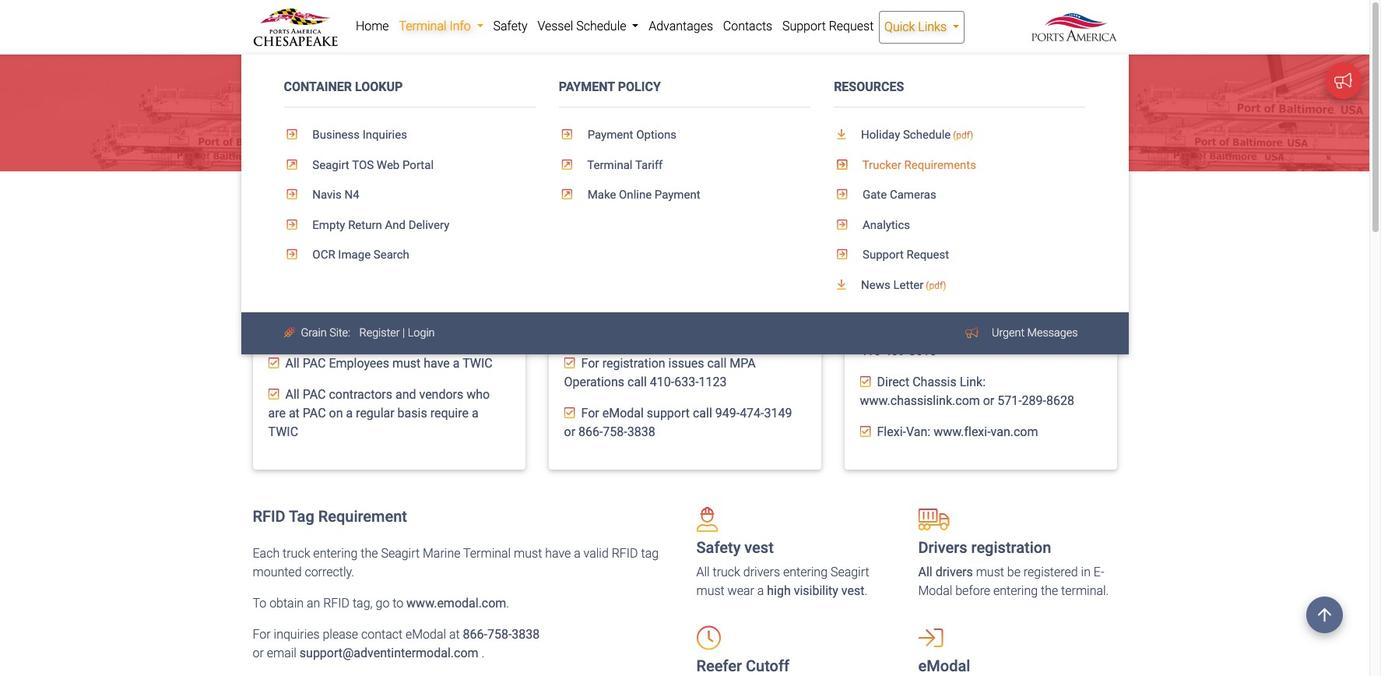 Task type: vqa. For each thing, say whether or not it's contained in the screenshot.
Number
no



Task type: describe. For each thing, give the bounding box(es) containing it.
truckers
[[285, 325, 334, 340]]

the inside each truck entering the seagirt marine terminal must have a valid rfid tag mounted correctly.
[[361, 546, 378, 561]]

home for rightmost home link
[[356, 19, 389, 33]]

emodal inside for emodal support call 949-474-3149 or 866-758-3838
[[603, 406, 644, 421]]

inquiries
[[274, 627, 320, 642]]

terminal info
[[399, 19, 474, 33]]

trucker inside quick links element
[[863, 158, 902, 172]]

or inside the "for inquiries please contact emodal at 866-758-3838 or email support@adventintermodal.com ."
[[253, 646, 264, 661]]

gate
[[863, 188, 887, 202]]

all for all drivers
[[919, 565, 933, 580]]

go to top image
[[1307, 597, 1344, 633]]

1 vertical spatial trucker
[[304, 202, 345, 217]]

drivers registration
[[919, 539, 1052, 557]]

twic for truckers need to have a valid twic
[[449, 325, 479, 340]]

high visibility vest .
[[767, 584, 868, 599]]

1 horizontal spatial rfid
[[323, 596, 350, 611]]

request inside quick links element
[[907, 248, 950, 262]]

a right on
[[346, 406, 353, 421]]

0 horizontal spatial 866-758-3838 link
[[463, 627, 540, 642]]

registered
[[1024, 565, 1079, 580]]

0 vertical spatial have
[[381, 325, 407, 340]]

vessel
[[538, 19, 574, 33]]

letter
[[894, 278, 924, 292]]

www.flexi-
[[934, 425, 991, 440]]

delivery
[[409, 218, 450, 232]]

regular
[[356, 406, 395, 421]]

before
[[956, 584, 991, 599]]

requirements inside quick links element
[[905, 158, 977, 172]]

reefer
[[697, 657, 742, 676]]

support
[[647, 406, 690, 421]]

business inquiries link
[[284, 120, 536, 150]]

(pdf) for letter
[[926, 280, 947, 291]]

ocr image search link
[[284, 240, 536, 270]]

633-
[[675, 375, 699, 390]]

empty return and delivery link
[[284, 210, 536, 240]]

van:
[[907, 425, 931, 440]]

for registration issues call mpa operations call
[[564, 356, 756, 390]]

a up vendors
[[453, 356, 460, 371]]

marine
[[423, 546, 461, 561]]

login link
[[408, 327, 435, 340]]

emodal inside the "for inquiries please contact emodal at 866-758-3838 or email support@adventintermodal.com ."
[[406, 627, 446, 642]]

gate cameras link
[[834, 180, 1086, 210]]

a inside all truck drivers entering seagirt must wear a
[[758, 584, 764, 599]]

make online payment
[[585, 188, 701, 202]]

758- inside the "for inquiries please contact emodal at 866-758-3838 or email support@adventintermodal.com ."
[[488, 627, 512, 642]]

schedule for vessel
[[577, 19, 627, 33]]

ocr image search
[[310, 248, 410, 262]]

registration for drivers
[[972, 539, 1052, 557]]

tos
[[352, 158, 374, 172]]

0 vertical spatial support request link
[[778, 11, 879, 42]]

urgent
[[992, 327, 1025, 340]]

safety for safety vest
[[697, 539, 741, 557]]

2 vertical spatial payment
[[655, 188, 701, 202]]

support request inside quick links element
[[860, 248, 950, 262]]

each
[[253, 546, 280, 561]]

. inside the "for inquiries please contact emodal at 866-758-3838 or email support@adventintermodal.com ."
[[482, 646, 485, 661]]

requirement
[[318, 507, 407, 526]]

issues
[[669, 356, 705, 371]]

terminal chassis providers
[[860, 290, 1047, 305]]

bullhorn image
[[966, 327, 982, 339]]

vendors
[[419, 387, 464, 402]]

2 vertical spatial emodal
[[919, 657, 971, 676]]

www.chassislink.com
[[860, 394, 981, 408]]

mpa
[[730, 356, 756, 371]]

portal
[[403, 158, 434, 172]]

866- inside for emodal support call 949-474-3149 or 866-758-3838
[[579, 425, 603, 440]]

tag,
[[353, 596, 373, 611]]

schedule for holiday
[[904, 128, 951, 142]]

truck for all
[[713, 565, 741, 580]]

a inside each truck entering the seagirt marine terminal must have a valid rfid tag mounted correctly.
[[574, 546, 581, 561]]

terminal tariff link
[[559, 150, 811, 180]]

urgent messages
[[992, 327, 1078, 340]]

1 vertical spatial support request link
[[834, 240, 1086, 270]]

news letter (pdf)
[[859, 278, 947, 292]]

holiday
[[862, 128, 901, 142]]

a down who
[[472, 406, 479, 421]]

go
[[376, 596, 390, 611]]

payment options
[[585, 128, 677, 142]]

email
[[267, 646, 297, 661]]

cameras
[[890, 188, 937, 202]]

0 vertical spatial support request
[[783, 19, 874, 33]]

home for the bottom home link
[[254, 202, 287, 217]]

to
[[253, 596, 267, 611]]

949-
[[716, 406, 740, 421]]

inquiries
[[363, 128, 407, 142]]

for inquiries please contact emodal at 866-758-3838 or email support@adventintermodal.com .
[[253, 627, 540, 661]]

terminal.
[[1062, 584, 1110, 599]]

payment for payment policy
[[559, 79, 615, 94]]

require
[[430, 406, 469, 421]]

wear
[[728, 584, 755, 599]]

urgent messages link
[[985, 319, 1086, 348]]

call for issues
[[708, 356, 727, 371]]

must inside each truck entering the seagirt marine terminal must have a valid rfid tag mounted correctly.
[[514, 546, 542, 561]]

register | login
[[360, 327, 435, 340]]

terminal tariff
[[585, 158, 663, 172]]

quick links element
[[241, 55, 1129, 354]]

vessel schedule
[[538, 19, 630, 33]]

terminal inside each truck entering the seagirt marine terminal must have a valid rfid tag mounted correctly.
[[463, 546, 511, 561]]

make
[[588, 188, 616, 202]]

link:
[[960, 375, 986, 390]]

have inside each truck entering the seagirt marine terminal must have a valid rfid tag mounted correctly.
[[545, 546, 571, 561]]

business
[[313, 128, 360, 142]]

www.tracconnect.com
[[961, 325, 1086, 340]]

0 horizontal spatial valid
[[420, 325, 446, 340]]

mounted
[[253, 565, 302, 580]]

register link
[[360, 327, 400, 340]]

must inside all truck drivers entering seagirt must wear a
[[697, 584, 725, 599]]

0 horizontal spatial support
[[783, 19, 826, 33]]

direct
[[878, 375, 910, 390]]

basis
[[398, 406, 427, 421]]

van.com
[[991, 425, 1039, 440]]

policy
[[618, 79, 661, 94]]

a right |
[[410, 325, 417, 340]]

3838 inside for emodal support call 949-474-3149 or 866-758-3838
[[628, 425, 656, 440]]

an
[[307, 596, 320, 611]]

0 horizontal spatial 410-
[[650, 375, 675, 390]]

employees
[[329, 356, 390, 371]]

navis
[[313, 188, 342, 202]]

truck for each
[[283, 546, 310, 561]]

options
[[637, 128, 677, 142]]

be
[[1008, 565, 1021, 580]]

quick links
[[885, 19, 950, 34]]

on
[[329, 406, 343, 421]]

for emodal support call 949-474-3149 or 866-758-3838
[[564, 406, 793, 440]]

1 vertical spatial vest
[[842, 584, 865, 599]]

chassis for link:
[[913, 375, 957, 390]]

arrow to bottom image for holiday schedule
[[834, 129, 859, 140]]

site:
[[330, 327, 351, 340]]

vessel schedule link
[[533, 11, 644, 42]]

cutoff
[[746, 657, 790, 676]]

links
[[919, 19, 947, 34]]

entering inside each truck entering the seagirt marine terminal must have a valid rfid tag mounted correctly.
[[313, 546, 358, 561]]

all truck drivers entering seagirt must wear a
[[697, 565, 870, 599]]

1 horizontal spatial to
[[393, 596, 404, 611]]

support inside quick links element
[[863, 248, 904, 262]]

quick
[[885, 19, 916, 34]]

trucker requirements link
[[834, 150, 1086, 180]]



Task type: locate. For each thing, give the bounding box(es) containing it.
ocr
[[313, 248, 335, 262]]

call for support
[[693, 406, 713, 421]]

support right contacts
[[783, 19, 826, 33]]

for up operations
[[582, 356, 600, 371]]

container
[[284, 79, 352, 94]]

0 horizontal spatial trucker
[[304, 202, 345, 217]]

twic for all pac employees must have a twic
[[463, 356, 493, 371]]

truck
[[283, 546, 310, 561], [713, 565, 741, 580]]

1123
[[699, 375, 727, 390]]

0 horizontal spatial at
[[289, 406, 300, 421]]

8628
[[1047, 394, 1075, 408]]

409-
[[885, 344, 909, 359]]

all pac contractors and vendors who are at pac on a regular basis require a twic
[[268, 387, 490, 440]]

0 horizontal spatial requirements
[[348, 202, 424, 217]]

2 vertical spatial twic
[[268, 425, 298, 440]]

info
[[450, 19, 471, 33]]

1 vertical spatial have
[[424, 356, 450, 371]]

0 vertical spatial home link
[[351, 11, 394, 42]]

support request link up terminal chassis providers
[[834, 240, 1086, 270]]

seagirt for all
[[831, 565, 870, 580]]

1 vertical spatial emodal
[[406, 627, 446, 642]]

check square image
[[564, 326, 575, 338], [564, 357, 575, 370], [860, 426, 871, 438]]

1 vertical spatial check square image
[[564, 357, 575, 370]]

terminal for terminal chassis providers
[[860, 290, 922, 305]]

2 drivers from the left
[[936, 565, 974, 580]]

0 horizontal spatial schedule
[[577, 19, 627, 33]]

for inside the "for inquiries please contact emodal at 866-758-3838 or email support@adventintermodal.com ."
[[253, 627, 271, 642]]

1 vertical spatial for
[[582, 406, 600, 421]]

operations
[[564, 375, 625, 390]]

trucker down navis
[[304, 202, 345, 217]]

vest
[[745, 539, 774, 557], [842, 584, 865, 599]]

for inside 'for registration issues call mpa operations call'
[[582, 356, 600, 371]]

have
[[381, 325, 407, 340], [424, 356, 450, 371], [545, 546, 571, 561]]

1 vertical spatial or
[[564, 425, 576, 440]]

valid right |
[[420, 325, 446, 340]]

twic up who
[[463, 356, 493, 371]]

a left tag
[[574, 546, 581, 561]]

all down safety vest
[[697, 565, 710, 580]]

1 horizontal spatial 3838
[[628, 425, 656, 440]]

web
[[377, 158, 400, 172]]

1 horizontal spatial support
[[863, 248, 904, 262]]

for down operations
[[582, 406, 600, 421]]

check square image for all pac contractors and vendors who are at pac on a regular basis require a twic
[[268, 388, 279, 401]]

chassis up www.chassislink.com link
[[913, 375, 957, 390]]

0 vertical spatial or
[[984, 394, 995, 408]]

safety link
[[488, 11, 533, 42]]

correctly.
[[305, 565, 354, 580]]

contractors
[[329, 387, 393, 402]]

terminal for terminal tariff
[[588, 158, 633, 172]]

call
[[708, 356, 727, 371], [628, 375, 647, 390], [693, 406, 713, 421]]

rfid inside each truck entering the seagirt marine terminal must have a valid rfid tag mounted correctly.
[[612, 546, 638, 561]]

valid inside each truck entering the seagirt marine terminal must have a valid rfid tag mounted correctly.
[[584, 546, 609, 561]]

twic down are
[[268, 425, 298, 440]]

entering up visibility
[[784, 565, 828, 580]]

to right need
[[367, 325, 378, 340]]

analytics link
[[834, 210, 1086, 240]]

trucker down holiday
[[863, 158, 902, 172]]

at
[[289, 406, 300, 421], [449, 627, 460, 642]]

0 vertical spatial schedule
[[577, 19, 627, 33]]

gate cameras
[[860, 188, 937, 202]]

1 horizontal spatial have
[[424, 356, 450, 371]]

0 vertical spatial safety
[[493, 19, 528, 33]]

schedule right vessel
[[577, 19, 627, 33]]

at inside all pac contractors and vendors who are at pac on a regular basis require a twic
[[289, 406, 300, 421]]

check square image for direct chassis link:
[[860, 376, 871, 388]]

0 horizontal spatial 3838
[[512, 627, 540, 642]]

call right operations
[[628, 375, 647, 390]]

registration for for
[[603, 356, 666, 371]]

1 vertical spatial home link
[[254, 200, 287, 219]]

drivers inside all truck drivers entering seagirt must wear a
[[744, 565, 781, 580]]

410- up direct
[[860, 344, 885, 359]]

terminal up "make"
[[588, 158, 633, 172]]

schedule up trucker requirements link
[[904, 128, 951, 142]]

to obtain an rfid tag, go to www.emodal.com .
[[253, 596, 510, 611]]

registration up operations
[[603, 356, 666, 371]]

support request left "quick"
[[783, 19, 874, 33]]

1 vertical spatial seagirt
[[381, 546, 420, 561]]

2 horizontal spatial seagirt
[[831, 565, 870, 580]]

request left "quick"
[[829, 19, 874, 33]]

seagirt for each
[[381, 546, 420, 561]]

. right visibility
[[865, 584, 868, 599]]

who
[[467, 387, 490, 402]]

0 horizontal spatial emodal
[[406, 627, 446, 642]]

758- down operations
[[603, 425, 628, 440]]

visibility
[[794, 584, 839, 599]]

1 horizontal spatial requirements
[[905, 158, 977, 172]]

all for all pac employees must have a twic
[[285, 356, 300, 371]]

1 horizontal spatial registration
[[972, 539, 1052, 557]]

758- down www.emodal.com
[[488, 627, 512, 642]]

0 vertical spatial 866-
[[579, 425, 603, 440]]

1 horizontal spatial emodal
[[603, 406, 644, 421]]

(pdf) for schedule
[[954, 130, 974, 141]]

2 vertical spatial have
[[545, 546, 571, 561]]

all for all pac contractors and vendors who are at pac on a regular basis require a twic
[[285, 387, 300, 402]]

758-
[[603, 425, 628, 440], [488, 627, 512, 642]]

1 vertical spatial valid
[[584, 546, 609, 561]]

schedule inside quick links element
[[904, 128, 951, 142]]

1 horizontal spatial home link
[[351, 11, 394, 42]]

for for registration
[[582, 356, 600, 371]]

410- down issues
[[650, 375, 675, 390]]

payment
[[559, 79, 615, 94], [588, 128, 634, 142], [655, 188, 701, 202]]

(pdf) right letter
[[926, 280, 947, 291]]

arrow to bottom image for news letter
[[834, 279, 859, 290]]

seagirt inside quick links element
[[313, 158, 350, 172]]

empty
[[313, 218, 345, 232]]

0 vertical spatial check square image
[[564, 326, 575, 338]]

www.tracconnect.com 410-409-8610
[[860, 325, 1086, 359]]

the down registered
[[1041, 584, 1059, 599]]

or left the 571-
[[984, 394, 995, 408]]

0 vertical spatial to
[[367, 325, 378, 340]]

registration inside 'for registration issues call mpa operations call'
[[603, 356, 666, 371]]

messages
[[1028, 327, 1078, 340]]

2 horizontal spatial or
[[984, 394, 995, 408]]

0 vertical spatial rfid
[[253, 507, 286, 526]]

0 vertical spatial truck
[[283, 546, 310, 561]]

0 horizontal spatial drivers
[[744, 565, 781, 580]]

1 horizontal spatial home
[[356, 19, 389, 33]]

truck up mounted
[[283, 546, 310, 561]]

payment options link
[[559, 120, 811, 150]]

pac left on
[[303, 406, 326, 421]]

for for emodal
[[582, 406, 600, 421]]

0 vertical spatial for
[[582, 356, 600, 371]]

emodal
[[603, 406, 644, 421], [406, 627, 446, 642], [919, 657, 971, 676]]

chassis for providers
[[925, 290, 977, 305]]

business inquiries
[[310, 128, 407, 142]]

2 horizontal spatial have
[[545, 546, 571, 561]]

. down each truck entering the seagirt marine terminal must have a valid rfid tag mounted correctly.
[[507, 596, 510, 611]]

for up email
[[253, 627, 271, 642]]

1 vertical spatial request
[[907, 248, 950, 262]]

2 arrow to bottom image from the top
[[834, 279, 859, 290]]

2 horizontal spatial .
[[865, 584, 868, 599]]

1 vertical spatial the
[[1041, 584, 1059, 599]]

. down www.emodal.com
[[482, 646, 485, 661]]

valid left tag
[[584, 546, 609, 561]]

call inside for emodal support call 949-474-3149 or 866-758-3838
[[693, 406, 713, 421]]

1 horizontal spatial (pdf)
[[954, 130, 974, 141]]

drivers up high
[[744, 565, 781, 580]]

1 horizontal spatial trucker requirements
[[860, 158, 977, 172]]

check square image for for emodal support call
[[564, 407, 575, 419]]

call left 949-
[[693, 406, 713, 421]]

home link up lookup
[[351, 11, 394, 42]]

1 vertical spatial 410-
[[650, 375, 675, 390]]

rfid
[[253, 507, 286, 526], [612, 546, 638, 561], [323, 596, 350, 611]]

requirements up empty return and delivery
[[348, 202, 424, 217]]

1 horizontal spatial at
[[449, 627, 460, 642]]

www.emodal.com link
[[407, 596, 507, 611]]

1 vertical spatial call
[[628, 375, 647, 390]]

at right are
[[289, 406, 300, 421]]

2 pac from the top
[[303, 387, 326, 402]]

0 horizontal spatial trucker requirements
[[304, 202, 424, 217]]

truck inside all truck drivers entering seagirt must wear a
[[713, 565, 741, 580]]

for inside for emodal support call 949-474-3149 or 866-758-3838
[[582, 406, 600, 421]]

1 horizontal spatial schedule
[[904, 128, 951, 142]]

1 drivers from the left
[[744, 565, 781, 580]]

twic right login
[[449, 325, 479, 340]]

0 vertical spatial at
[[289, 406, 300, 421]]

login
[[408, 327, 435, 340]]

1 arrow to bottom image from the top
[[834, 129, 859, 140]]

0 horizontal spatial home link
[[254, 200, 287, 219]]

arrow to bottom image
[[834, 129, 859, 140], [834, 279, 859, 290]]

entering up the "correctly." at the left bottom of the page
[[313, 546, 358, 561]]

a left high
[[758, 584, 764, 599]]

drivers up the before
[[936, 565, 974, 580]]

wheat image
[[284, 327, 298, 339]]

1 vertical spatial entering
[[784, 565, 828, 580]]

the inside must be registered in e- modal before entering the terminal.
[[1041, 584, 1059, 599]]

866-
[[579, 425, 603, 440], [463, 627, 488, 642]]

0 horizontal spatial rfid
[[253, 507, 286, 526]]

3838 inside the "for inquiries please contact emodal at 866-758-3838 or email support@adventintermodal.com ."
[[512, 627, 540, 642]]

|
[[403, 327, 405, 340]]

entering inside all truck drivers entering seagirt must wear a
[[784, 565, 828, 580]]

support down analytics
[[863, 248, 904, 262]]

1 vertical spatial twic
[[463, 356, 493, 371]]

all inside all truck drivers entering seagirt must wear a
[[697, 565, 710, 580]]

0 vertical spatial request
[[829, 19, 874, 33]]

requirements
[[905, 158, 977, 172], [348, 202, 424, 217]]

terminal info link
[[394, 11, 488, 42]]

support@adventintermodal.com
[[300, 646, 479, 661]]

payment up terminal tariff
[[588, 128, 634, 142]]

0 vertical spatial registration
[[603, 356, 666, 371]]

chassis inside direct chassis link: www.chassislink.com or 571-289-8628
[[913, 375, 957, 390]]

1 horizontal spatial vest
[[842, 584, 865, 599]]

0 horizontal spatial home
[[254, 202, 287, 217]]

0 horizontal spatial (pdf)
[[926, 280, 947, 291]]

1 horizontal spatial 410-
[[860, 344, 885, 359]]

safety left vessel
[[493, 19, 528, 33]]

request up letter
[[907, 248, 950, 262]]

emodal up support@adventintermodal.com "link"
[[406, 627, 446, 642]]

0 horizontal spatial request
[[829, 19, 874, 33]]

all inside all pac contractors and vendors who are at pac on a regular basis require a twic
[[285, 387, 300, 402]]

1 vertical spatial schedule
[[904, 128, 951, 142]]

home link left navis
[[254, 200, 287, 219]]

arrow to bottom image left holiday
[[834, 129, 859, 140]]

registration up be
[[972, 539, 1052, 557]]

or down operations
[[564, 425, 576, 440]]

410- inside the www.tracconnect.com 410-409-8610
[[860, 344, 885, 359]]

vest right visibility
[[842, 584, 865, 599]]

search
[[374, 248, 410, 262]]

2 horizontal spatial emodal
[[919, 657, 971, 676]]

1 horizontal spatial trucker
[[863, 158, 902, 172]]

terminal right marine
[[463, 546, 511, 561]]

1 vertical spatial rfid
[[612, 546, 638, 561]]

866- down the www.emodal.com link
[[463, 627, 488, 642]]

check square image for truckers need to have a valid twic
[[268, 326, 279, 338]]

1 vertical spatial (pdf)
[[926, 280, 947, 291]]

check square image for for registration issues call mpa operations call
[[564, 357, 575, 370]]

866-758-3838 link down www.emodal.com
[[463, 627, 540, 642]]

www.chassislink.com link
[[860, 394, 981, 408]]

3149
[[765, 406, 793, 421]]

2 vertical spatial pac
[[303, 406, 326, 421]]

requirements up gate cameras link
[[905, 158, 977, 172]]

trucker requirements down holiday schedule (pdf)
[[860, 158, 977, 172]]

seagirt tos web portal link
[[284, 150, 536, 180]]

0 vertical spatial seagirt
[[313, 158, 350, 172]]

for for inquiries
[[253, 627, 271, 642]]

trucker requirements inside quick links element
[[860, 158, 977, 172]]

drivers
[[919, 539, 968, 557]]

image
[[338, 248, 371, 262]]

make online payment link
[[559, 180, 811, 210]]

truck up wear on the right
[[713, 565, 741, 580]]

online
[[619, 188, 652, 202]]

terminal up the 409- on the right of the page
[[860, 290, 922, 305]]

direct chassis link: www.chassislink.com or 571-289-8628
[[860, 375, 1075, 408]]

check square image for all pac employees must have a twic
[[268, 357, 279, 370]]

chassis up bullhorn "icon"
[[925, 290, 977, 305]]

truckers need to have a valid twic
[[285, 325, 479, 340]]

the down requirement
[[361, 546, 378, 561]]

call up "1123" on the bottom
[[708, 356, 727, 371]]

0 horizontal spatial truck
[[283, 546, 310, 561]]

0 horizontal spatial to
[[367, 325, 378, 340]]

entering down be
[[994, 584, 1038, 599]]

contacts
[[724, 19, 773, 33]]

payment down terminal tariff link
[[655, 188, 701, 202]]

0 vertical spatial 758-
[[603, 425, 628, 440]]

to
[[367, 325, 378, 340], [393, 596, 404, 611]]

twic
[[449, 325, 479, 340], [463, 356, 493, 371], [268, 425, 298, 440]]

a
[[410, 325, 417, 340], [453, 356, 460, 371], [346, 406, 353, 421], [472, 406, 479, 421], [574, 546, 581, 561], [758, 584, 764, 599]]

1 horizontal spatial seagirt
[[381, 546, 420, 561]]

(pdf) inside news letter (pdf)
[[926, 280, 947, 291]]

payment for payment options
[[588, 128, 634, 142]]

navis n4 link
[[284, 180, 536, 210]]

seagirt up navis n4
[[313, 158, 350, 172]]

410-633-1123
[[650, 375, 727, 390]]

1 vertical spatial 866-
[[463, 627, 488, 642]]

each truck entering the seagirt marine terminal must have a valid rfid tag mounted correctly.
[[253, 546, 659, 580]]

check square image for flexi-van:
[[860, 426, 871, 438]]

seagirt tos web portal
[[310, 158, 434, 172]]

1 horizontal spatial or
[[564, 425, 576, 440]]

0 vertical spatial entering
[[313, 546, 358, 561]]

1 horizontal spatial drivers
[[936, 565, 974, 580]]

modal
[[919, 584, 953, 599]]

terminal inside quick links element
[[588, 158, 633, 172]]

all down "wheat" image
[[285, 356, 300, 371]]

866- inside the "for inquiries please contact emodal at 866-758-3838 or email support@adventintermodal.com ."
[[463, 627, 488, 642]]

all up modal
[[919, 565, 933, 580]]

1 pac from the top
[[303, 356, 326, 371]]

at inside the "for inquiries please contact emodal at 866-758-3838 or email support@adventintermodal.com ."
[[449, 627, 460, 642]]

0 vertical spatial trucker
[[863, 158, 902, 172]]

pac for contractors
[[303, 387, 326, 402]]

0 horizontal spatial vest
[[745, 539, 774, 557]]

1 vertical spatial at
[[449, 627, 460, 642]]

1 horizontal spatial truck
[[713, 565, 741, 580]]

all drivers
[[919, 565, 974, 580]]

all for all truck drivers entering seagirt must wear a
[[697, 565, 710, 580]]

866- down operations
[[579, 425, 603, 440]]

1 horizontal spatial the
[[1041, 584, 1059, 599]]

must inside must be registered in e- modal before entering the terminal.
[[977, 565, 1005, 580]]

valid
[[420, 325, 446, 340], [584, 546, 609, 561]]

twic inside all pac contractors and vendors who are at pac on a regular basis require a twic
[[268, 425, 298, 440]]

n4
[[345, 188, 360, 202]]

or inside direct chassis link: www.chassislink.com or 571-289-8628
[[984, 394, 995, 408]]

1 horizontal spatial 758-
[[603, 425, 628, 440]]

410-
[[860, 344, 885, 359], [650, 375, 675, 390]]

410-409-8610 link
[[860, 344, 937, 359]]

truck inside each truck entering the seagirt marine terminal must have a valid rfid tag mounted correctly.
[[283, 546, 310, 561]]

or
[[984, 394, 995, 408], [564, 425, 576, 440], [253, 646, 264, 661]]

or inside for emodal support call 949-474-3149 or 866-758-3838
[[564, 425, 576, 440]]

1 vertical spatial 758-
[[488, 627, 512, 642]]

support request link left "quick"
[[778, 11, 879, 42]]

reefer cutoff
[[697, 657, 790, 676]]

payment left policy on the left of page
[[559, 79, 615, 94]]

866-758-3838 link down operations
[[579, 425, 656, 440]]

pac left contractors
[[303, 387, 326, 402]]

arrow to bottom image left news
[[834, 279, 859, 290]]

3 pac from the top
[[303, 406, 326, 421]]

tag
[[289, 507, 314, 526]]

1 horizontal spatial .
[[507, 596, 510, 611]]

2 horizontal spatial rfid
[[612, 546, 638, 561]]

all up are
[[285, 387, 300, 402]]

(pdf) up trucker requirements link
[[954, 130, 974, 141]]

(pdf) inside holiday schedule (pdf)
[[954, 130, 974, 141]]

safety up wear on the right
[[697, 539, 741, 557]]

758- inside for emodal support call 949-474-3149 or 866-758-3838
[[603, 425, 628, 440]]

571-289-8628 link
[[998, 394, 1075, 408]]

1 vertical spatial support
[[863, 248, 904, 262]]

container lookup
[[284, 79, 403, 94]]

support request link
[[778, 11, 879, 42], [834, 240, 1086, 270]]

seagirt inside all truck drivers entering seagirt must wear a
[[831, 565, 870, 580]]

lookup
[[355, 79, 403, 94]]

terminal left info
[[399, 19, 447, 33]]

emodal down operations
[[603, 406, 644, 421]]

seagirt inside each truck entering the seagirt marine terminal must have a valid rfid tag mounted correctly.
[[381, 546, 420, 561]]

emodal down modal
[[919, 657, 971, 676]]

advantages link
[[644, 11, 719, 42]]

to right go
[[393, 596, 404, 611]]

at down the www.emodal.com link
[[449, 627, 460, 642]]

payment policy
[[559, 79, 661, 94]]

0 vertical spatial call
[[708, 356, 727, 371]]

949-474-3149 link
[[716, 406, 793, 421]]

0 vertical spatial 866-758-3838 link
[[579, 425, 656, 440]]

0 horizontal spatial 866-
[[463, 627, 488, 642]]

support request up news letter (pdf) at the top right of page
[[860, 248, 950, 262]]

vest up all truck drivers entering seagirt must wear a
[[745, 539, 774, 557]]

www.tracconnect.com link
[[961, 325, 1086, 340]]

pac for employees
[[303, 356, 326, 371]]

terminal for terminal info
[[399, 19, 447, 33]]

pac
[[303, 356, 326, 371], [303, 387, 326, 402], [303, 406, 326, 421]]

grain
[[301, 327, 327, 340]]

check square image
[[268, 326, 279, 338], [860, 326, 871, 338], [268, 357, 279, 370], [860, 376, 871, 388], [268, 388, 279, 401], [564, 407, 575, 419]]

need
[[337, 325, 364, 340]]

1 vertical spatial home
[[254, 202, 287, 217]]

entering inside must be registered in e- modal before entering the terminal.
[[994, 584, 1038, 599]]

trucker requirements
[[860, 158, 977, 172], [304, 202, 424, 217]]

trucker requirements up return
[[304, 202, 424, 217]]

are
[[268, 406, 286, 421]]

must
[[393, 356, 421, 371], [514, 546, 542, 561], [977, 565, 1005, 580], [697, 584, 725, 599]]

0 vertical spatial home
[[356, 19, 389, 33]]

rfid tag requirement
[[253, 507, 407, 526]]

seagirt left marine
[[381, 546, 420, 561]]

pac down grain
[[303, 356, 326, 371]]

seagirt up high visibility vest . in the bottom right of the page
[[831, 565, 870, 580]]

safety for safety
[[493, 19, 528, 33]]

0 vertical spatial payment
[[559, 79, 615, 94]]

or left email
[[253, 646, 264, 661]]



